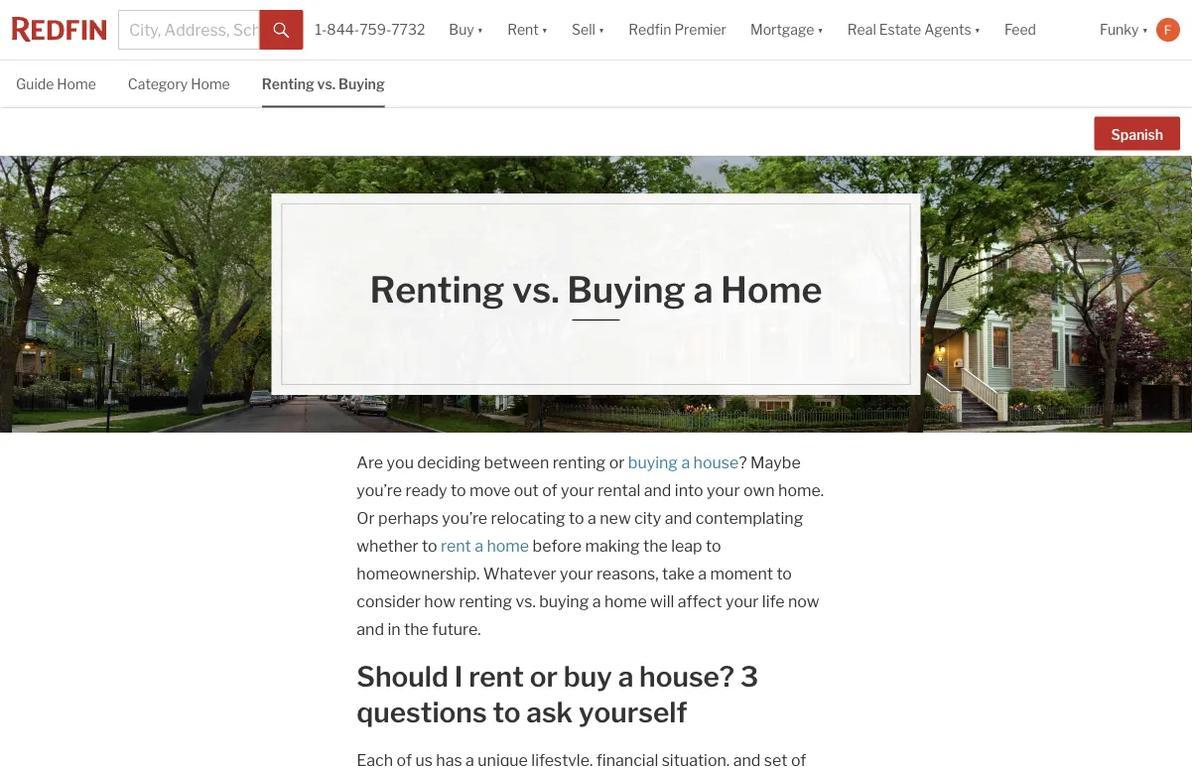Task type: locate. For each thing, give the bounding box(es) containing it.
0 vertical spatial renting
[[553, 453, 606, 472]]

rent
[[441, 536, 471, 556], [469, 660, 524, 694]]

0 vertical spatial vs.
[[317, 76, 336, 93]]

renting up future.
[[459, 592, 512, 611]]

7732
[[392, 21, 425, 38]]

to
[[451, 481, 466, 500], [569, 508, 585, 528], [422, 536, 438, 556], [706, 536, 722, 556], [777, 564, 792, 583], [493, 696, 521, 730]]

or inside 'should i rent or buy a house? 3 questions to ask yourself'
[[530, 660, 558, 694]]

▾ left user photo
[[1143, 21, 1149, 38]]

sell ▾
[[572, 21, 605, 38]]

and left in
[[357, 620, 384, 639]]

funky
[[1100, 21, 1140, 38]]

you're down the are
[[357, 481, 402, 500]]

guide home link
[[16, 61, 96, 106]]

buying
[[628, 453, 678, 472], [539, 592, 589, 611]]

of
[[542, 481, 558, 500]]

1 horizontal spatial renting
[[370, 268, 505, 312]]

agents
[[925, 21, 972, 38]]

2 vertical spatial and
[[357, 620, 384, 639]]

or
[[357, 508, 375, 528]]

and up leap
[[665, 508, 693, 528]]

home down the reasons,
[[605, 592, 647, 611]]

0 vertical spatial buying
[[628, 453, 678, 472]]

your down 'before'
[[560, 564, 593, 583]]

the down city
[[643, 536, 668, 556]]

home inside guide home link
[[57, 76, 96, 93]]

1 horizontal spatial buying
[[567, 268, 686, 312]]

1 horizontal spatial renting
[[553, 453, 606, 472]]

sell ▾ button
[[560, 0, 617, 60]]

user photo image
[[1157, 18, 1181, 42]]

1 horizontal spatial home
[[605, 592, 647, 611]]

2 vertical spatial vs.
[[516, 592, 536, 611]]

mortgage
[[751, 21, 815, 38]]

move
[[470, 481, 511, 500]]

1 horizontal spatial the
[[643, 536, 668, 556]]

you're up rent a home link
[[442, 508, 488, 528]]

1 vertical spatial vs.
[[512, 268, 560, 312]]

and up city
[[644, 481, 672, 500]]

a
[[694, 268, 714, 312], [682, 453, 690, 472], [588, 508, 597, 528], [475, 536, 484, 556], [698, 564, 707, 583], [593, 592, 601, 611], [618, 660, 634, 694]]

1 horizontal spatial you're
[[442, 508, 488, 528]]

life
[[763, 592, 785, 611]]

rental
[[598, 481, 641, 500]]

0 vertical spatial you're
[[357, 481, 402, 500]]

1 vertical spatial rent
[[469, 660, 524, 694]]

1 vertical spatial renting
[[370, 268, 505, 312]]

and inside before making the leap to homeownership. whatever your reasons, take a moment to consider how renting vs. buying a home will affect your life now and in the future.
[[357, 620, 384, 639]]

deciding
[[417, 453, 481, 472]]

buy ▾ button
[[437, 0, 496, 60]]

feed
[[1005, 21, 1037, 38]]

guide
[[16, 76, 54, 93]]

before making the leap to homeownership. whatever your reasons, take a moment to consider how renting vs. buying a home will affect your life now and in the future.
[[357, 536, 820, 639]]

spanish button
[[1095, 116, 1181, 150]]

0 vertical spatial or
[[609, 453, 625, 472]]

or up rental
[[609, 453, 625, 472]]

3 ▾ from the left
[[599, 21, 605, 38]]

to right leap
[[706, 536, 722, 556]]

yourself
[[579, 696, 688, 730]]

you
[[387, 453, 414, 472]]

4 ▾ from the left
[[818, 21, 824, 38]]

buying for renting vs. buying a home
[[567, 268, 686, 312]]

1 vertical spatial you're
[[442, 508, 488, 528]]

6 ▾ from the left
[[1143, 21, 1149, 38]]

contemplating
[[696, 508, 804, 528]]

sell
[[572, 21, 596, 38]]

and
[[644, 481, 672, 500], [665, 508, 693, 528], [357, 620, 384, 639]]

to left 'ask'
[[493, 696, 521, 730]]

▾ right rent
[[542, 21, 548, 38]]

home inside before making the leap to homeownership. whatever your reasons, take a moment to consider how renting vs. buying a home will affect your life now and in the future.
[[605, 592, 647, 611]]

▾ for rent ▾
[[542, 21, 548, 38]]

should i rent or buy a house? 3 questions to ask yourself
[[357, 660, 759, 730]]

rent up homeownership.
[[441, 536, 471, 556]]

your down house
[[707, 481, 740, 500]]

you're
[[357, 481, 402, 500], [442, 508, 488, 528]]

reasons,
[[597, 564, 659, 583]]

1 vertical spatial buying
[[539, 592, 589, 611]]

home
[[487, 536, 529, 556], [605, 592, 647, 611]]

vs.
[[317, 76, 336, 93], [512, 268, 560, 312], [516, 592, 536, 611]]

the
[[643, 536, 668, 556], [404, 620, 429, 639]]

1 horizontal spatial buying
[[628, 453, 678, 472]]

redfin
[[629, 21, 672, 38]]

your down moment
[[726, 592, 759, 611]]

▾ right agents
[[975, 21, 981, 38]]

0 vertical spatial home
[[487, 536, 529, 556]]

0 vertical spatial renting
[[262, 76, 314, 93]]

0 horizontal spatial renting
[[459, 592, 512, 611]]

buying
[[339, 76, 385, 93], [567, 268, 686, 312]]

rent a home
[[441, 536, 529, 556]]

home for guide home
[[57, 76, 96, 93]]

redfin premier button
[[617, 0, 739, 60]]

0 horizontal spatial home
[[487, 536, 529, 556]]

1 vertical spatial and
[[665, 508, 693, 528]]

to up homeownership.
[[422, 536, 438, 556]]

or up 'ask'
[[530, 660, 558, 694]]

0 vertical spatial rent
[[441, 536, 471, 556]]

vs. for renting vs. buying a home
[[512, 268, 560, 312]]

1-844-759-7732 link
[[315, 21, 425, 38]]

0 horizontal spatial renting
[[262, 76, 314, 93]]

home up "whatever"
[[487, 536, 529, 556]]

renting inside before making the leap to homeownership. whatever your reasons, take a moment to consider how renting vs. buying a home will affect your life now and in the future.
[[459, 592, 512, 611]]

City, Address, School, Agent, ZIP search field
[[118, 10, 260, 50]]

1-
[[315, 21, 327, 38]]

0 vertical spatial the
[[643, 536, 668, 556]]

2 ▾ from the left
[[542, 21, 548, 38]]

your
[[561, 481, 594, 500], [707, 481, 740, 500], [560, 564, 593, 583], [726, 592, 759, 611]]

buying a house link
[[628, 453, 739, 472]]

renting vs. buying link
[[262, 61, 385, 106]]

0 horizontal spatial you're
[[357, 481, 402, 500]]

to up 'before'
[[569, 508, 585, 528]]

1 vertical spatial buying
[[567, 268, 686, 312]]

renting up of
[[553, 453, 606, 472]]

0 horizontal spatial or
[[530, 660, 558, 694]]

home
[[57, 76, 96, 93], [191, 76, 230, 93], [721, 268, 823, 312]]

buying up rental
[[628, 453, 678, 472]]

0 horizontal spatial home
[[57, 76, 96, 93]]

real estate agents ▾
[[848, 21, 981, 38]]

2 horizontal spatial home
[[721, 268, 823, 312]]

0 horizontal spatial buying
[[339, 76, 385, 93]]

your right of
[[561, 481, 594, 500]]

759-
[[360, 21, 392, 38]]

1 vertical spatial the
[[404, 620, 429, 639]]

renting
[[262, 76, 314, 93], [370, 268, 505, 312]]

▾ right buy
[[477, 21, 484, 38]]

buying down "whatever"
[[539, 592, 589, 611]]

▾ right sell
[[599, 21, 605, 38]]

0 vertical spatial buying
[[339, 76, 385, 93]]

new
[[600, 508, 631, 528]]

buy ▾
[[449, 21, 484, 38]]

1 ▾ from the left
[[477, 21, 484, 38]]

are
[[357, 453, 383, 472]]

perhaps
[[378, 508, 439, 528]]

▾
[[477, 21, 484, 38], [542, 21, 548, 38], [599, 21, 605, 38], [818, 21, 824, 38], [975, 21, 981, 38], [1143, 21, 1149, 38]]

now
[[788, 592, 820, 611]]

guide home
[[16, 76, 96, 93]]

▾ right mortgage
[[818, 21, 824, 38]]

how
[[424, 592, 456, 611]]

house
[[694, 453, 739, 472]]

1 horizontal spatial home
[[191, 76, 230, 93]]

real estate agents ▾ link
[[848, 0, 981, 60]]

home inside category home link
[[191, 76, 230, 93]]

real estate agents ▾ button
[[836, 0, 993, 60]]

1 vertical spatial renting
[[459, 592, 512, 611]]

to up life
[[777, 564, 792, 583]]

take
[[662, 564, 695, 583]]

or
[[609, 453, 625, 472], [530, 660, 558, 694]]

the right in
[[404, 620, 429, 639]]

1 vertical spatial home
[[605, 592, 647, 611]]

0 horizontal spatial buying
[[539, 592, 589, 611]]

home for category home
[[191, 76, 230, 93]]

rent right i at the left of page
[[469, 660, 524, 694]]

1 vertical spatial or
[[530, 660, 558, 694]]

between
[[484, 453, 549, 472]]



Task type: vqa. For each thing, say whether or not it's contained in the screenshot.
second From from the right
no



Task type: describe. For each thing, give the bounding box(es) containing it.
ready
[[406, 481, 447, 500]]

out
[[514, 481, 539, 500]]

?
[[739, 453, 747, 472]]

are you deciding between renting or buying a house
[[357, 453, 739, 472]]

rent
[[508, 21, 539, 38]]

844-
[[327, 21, 360, 38]]

? maybe you're ready to move out of your rental and into your own home. or perhaps you're relocating to a new city and contemplating whether to
[[357, 453, 824, 556]]

mortgage ▾ button
[[751, 0, 824, 60]]

renting for renting vs. buying
[[262, 76, 314, 93]]

submit search image
[[274, 23, 289, 38]]

renting for renting vs. buying a home
[[370, 268, 505, 312]]

category home link
[[128, 61, 230, 106]]

making
[[585, 536, 640, 556]]

rent ▾ button
[[496, 0, 560, 60]]

rent a home link
[[441, 536, 529, 556]]

▾ for mortgage ▾
[[818, 21, 824, 38]]

should
[[357, 660, 449, 694]]

spanish
[[1112, 126, 1164, 143]]

home.
[[779, 481, 824, 500]]

funky ▾
[[1100, 21, 1149, 38]]

feed button
[[993, 0, 1088, 60]]

estate
[[880, 21, 922, 38]]

mortgage ▾
[[751, 21, 824, 38]]

buy
[[449, 21, 474, 38]]

leap
[[672, 536, 703, 556]]

1-844-759-7732
[[315, 21, 425, 38]]

a inside ? maybe you're ready to move out of your rental and into your own home. or perhaps you're relocating to a new city and contemplating whether to
[[588, 508, 597, 528]]

rent ▾ button
[[508, 0, 548, 60]]

premier
[[675, 21, 727, 38]]

before
[[533, 536, 582, 556]]

▾ for sell ▾
[[599, 21, 605, 38]]

redfin premier
[[629, 21, 727, 38]]

will
[[651, 592, 675, 611]]

buying for renting vs. buying
[[339, 76, 385, 93]]

a inside 'should i rent or buy a house? 3 questions to ask yourself'
[[618, 660, 634, 694]]

buy
[[564, 660, 613, 694]]

whatever
[[483, 564, 557, 583]]

moment
[[711, 564, 774, 583]]

to inside 'should i rent or buy a house? 3 questions to ask yourself'
[[493, 696, 521, 730]]

house?
[[640, 660, 735, 694]]

city
[[635, 508, 662, 528]]

ask
[[527, 696, 573, 730]]

vs. for renting vs. buying
[[317, 76, 336, 93]]

renting vs. buying a home
[[370, 268, 823, 312]]

i
[[455, 660, 463, 694]]

category home
[[128, 76, 230, 93]]

vs. inside before making the leap to homeownership. whatever your reasons, take a moment to consider how renting vs. buying a home will affect your life now and in the future.
[[516, 592, 536, 611]]

category
[[128, 76, 188, 93]]

mortgage ▾ button
[[739, 0, 836, 60]]

own
[[744, 481, 775, 500]]

5 ▾ from the left
[[975, 21, 981, 38]]

3
[[741, 660, 759, 694]]

relocating
[[491, 508, 566, 528]]

buying inside before making the leap to homeownership. whatever your reasons, take a moment to consider how renting vs. buying a home will affect your life now and in the future.
[[539, 592, 589, 611]]

rent inside 'should i rent or buy a house? 3 questions to ask yourself'
[[469, 660, 524, 694]]

consider
[[357, 592, 421, 611]]

rent ▾
[[508, 21, 548, 38]]

▾ for funky ▾
[[1143, 21, 1149, 38]]

buy ▾ button
[[449, 0, 484, 60]]

sell ▾ button
[[572, 0, 605, 60]]

homeownership.
[[357, 564, 480, 583]]

0 horizontal spatial the
[[404, 620, 429, 639]]

whether
[[357, 536, 419, 556]]

affect
[[678, 592, 722, 611]]

▾ for buy ▾
[[477, 21, 484, 38]]

1 horizontal spatial or
[[609, 453, 625, 472]]

in
[[388, 620, 401, 639]]

questions
[[357, 696, 487, 730]]

real
[[848, 21, 877, 38]]

into
[[675, 481, 704, 500]]

maybe
[[751, 453, 801, 472]]

future.
[[432, 620, 481, 639]]

renting vs. buying
[[262, 76, 385, 93]]

to down deciding
[[451, 481, 466, 500]]

0 vertical spatial and
[[644, 481, 672, 500]]



